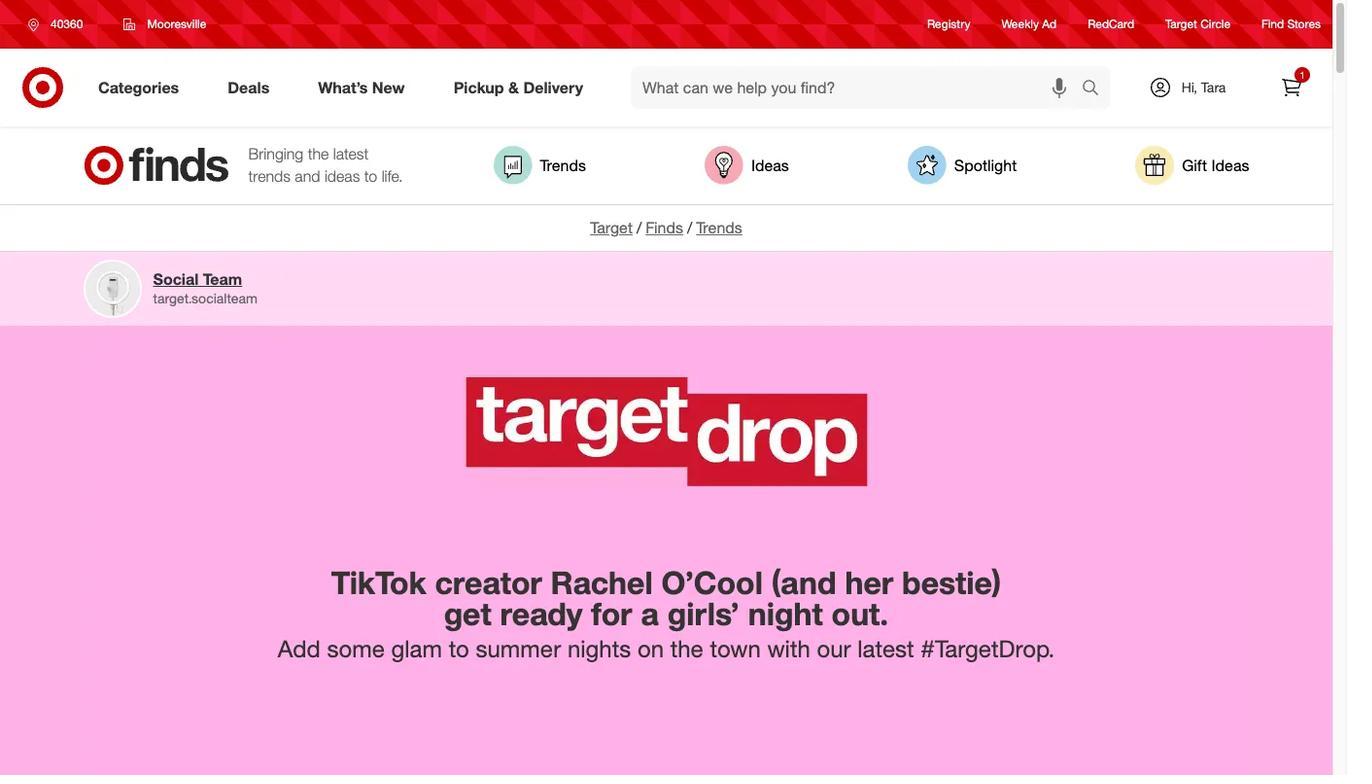 Task type: locate. For each thing, give the bounding box(es) containing it.
weekly ad
[[1002, 17, 1057, 32]]

rachel
[[551, 564, 653, 602]]

find
[[1262, 17, 1285, 32]]

categories
[[98, 77, 179, 97]]

(and
[[772, 564, 837, 602]]

0 horizontal spatial target
[[590, 218, 633, 237]]

gift
[[1183, 155, 1208, 175]]

target finds image
[[83, 146, 229, 185]]

trends link down delivery
[[493, 146, 586, 185]]

tiktok
[[331, 564, 426, 602]]

trends right finds
[[697, 218, 743, 237]]

registry link
[[928, 16, 971, 33]]

0 vertical spatial to
[[364, 166, 377, 186]]

latest
[[333, 144, 369, 164], [858, 634, 915, 663]]

1 vertical spatial target
[[590, 218, 633, 237]]

2 / from the left
[[687, 218, 693, 237]]

ideas
[[752, 155, 789, 175], [1212, 155, 1250, 175]]

target.socialteam
[[153, 290, 258, 306]]

trends link
[[493, 146, 586, 185], [697, 218, 743, 237]]

trends link right finds
[[697, 218, 743, 237]]

1 vertical spatial to
[[449, 634, 470, 663]]

latest inside tiktok creator rachel o'cool (and her bestie) get ready for a girls' night out. add some glam to summer nights on the town with our latest #targetdrop.
[[858, 634, 915, 663]]

spotlight link
[[908, 146, 1017, 185]]

add
[[278, 634, 321, 663]]

0 horizontal spatial trends link
[[493, 146, 586, 185]]

team
[[203, 269, 242, 289]]

1 horizontal spatial /
[[687, 218, 693, 237]]

finds
[[646, 218, 684, 237]]

0 horizontal spatial ideas
[[752, 155, 789, 175]]

#targetdrop.
[[921, 634, 1055, 663]]

find stores
[[1262, 17, 1321, 32]]

/ right finds
[[687, 218, 693, 237]]

gift ideas link
[[1136, 146, 1250, 185]]

new
[[372, 77, 405, 97]]

40360 button
[[16, 7, 103, 42]]

1 link
[[1271, 66, 1314, 109]]

0 horizontal spatial latest
[[333, 144, 369, 164]]

1 horizontal spatial trends
[[697, 218, 743, 237]]

summer
[[476, 634, 561, 663]]

what's
[[318, 77, 368, 97]]

1
[[1300, 69, 1306, 81]]

mooresville button
[[111, 7, 219, 42]]

latest down out.
[[858, 634, 915, 663]]

1 horizontal spatial trends link
[[697, 218, 743, 237]]

some
[[327, 634, 385, 663]]

pickup & delivery
[[454, 77, 583, 97]]

the right on in the left of the page
[[671, 634, 704, 663]]

0 vertical spatial target
[[1166, 17, 1198, 32]]

target / finds / trends
[[590, 218, 743, 237]]

what's new
[[318, 77, 405, 97]]

the
[[308, 144, 329, 164], [671, 634, 704, 663]]

target left circle
[[1166, 17, 1198, 32]]

to left life.
[[364, 166, 377, 186]]

target inside target circle link
[[1166, 17, 1198, 32]]

out.
[[832, 595, 889, 633]]

trends
[[540, 155, 586, 175], [697, 218, 743, 237]]

our
[[817, 634, 851, 663]]

0 horizontal spatial the
[[308, 144, 329, 164]]

hi, tara
[[1182, 79, 1227, 95]]

0 horizontal spatial /
[[637, 218, 642, 237]]

target left finds link
[[590, 218, 633, 237]]

search button
[[1074, 66, 1120, 113]]

0 horizontal spatial trends
[[540, 155, 586, 175]]

bringing the latest trends and ideas to life.
[[248, 144, 403, 186]]

0 vertical spatial trends
[[540, 155, 586, 175]]

creator
[[435, 564, 542, 602]]

trends down delivery
[[540, 155, 586, 175]]

pickup & delivery link
[[437, 66, 608, 109]]

the up and
[[308, 144, 329, 164]]

target
[[1166, 17, 1198, 32], [590, 218, 633, 237]]

1 vertical spatial latest
[[858, 634, 915, 663]]

0 vertical spatial the
[[308, 144, 329, 164]]

1 horizontal spatial latest
[[858, 634, 915, 663]]

1 horizontal spatial the
[[671, 634, 704, 663]]

get
[[444, 595, 492, 633]]

1 vertical spatial the
[[671, 634, 704, 663]]

target.socialteam avatar image image
[[85, 261, 140, 316]]

0 vertical spatial latest
[[333, 144, 369, 164]]

0 horizontal spatial to
[[364, 166, 377, 186]]

weekly ad link
[[1002, 16, 1057, 33]]

ad
[[1043, 17, 1057, 32]]

1 horizontal spatial target
[[1166, 17, 1198, 32]]

to inside 'bringing the latest trends and ideas to life.'
[[364, 166, 377, 186]]

1 horizontal spatial to
[[449, 634, 470, 663]]

nights
[[568, 634, 631, 663]]

to
[[364, 166, 377, 186], [449, 634, 470, 663]]

/
[[637, 218, 642, 237], [687, 218, 693, 237]]

/ left finds
[[637, 218, 642, 237]]

and
[[295, 166, 320, 186]]

latest up ideas
[[333, 144, 369, 164]]

bestie)
[[902, 564, 1002, 602]]

to down get
[[449, 634, 470, 663]]

1 horizontal spatial ideas
[[1212, 155, 1250, 175]]

redcard link
[[1088, 16, 1135, 33]]

night
[[748, 595, 823, 633]]



Task type: describe. For each thing, give the bounding box(es) containing it.
target for target / finds / trends
[[590, 218, 633, 237]]

2 ideas from the left
[[1212, 155, 1250, 175]]

registry
[[928, 17, 971, 32]]

for
[[591, 595, 633, 633]]

with
[[768, 634, 811, 663]]

the inside 'bringing the latest trends and ideas to life.'
[[308, 144, 329, 164]]

redcard
[[1088, 17, 1135, 32]]

1 / from the left
[[637, 218, 642, 237]]

glam
[[391, 634, 442, 663]]

finds link
[[646, 218, 684, 237]]

ready
[[500, 595, 583, 633]]

circle
[[1201, 17, 1231, 32]]

the inside tiktok creator rachel o'cool (and her bestie) get ready for a girls' night out. add some glam to summer nights on the town with our latest #targetdrop.
[[671, 634, 704, 663]]

0 vertical spatial trends link
[[493, 146, 586, 185]]

social
[[153, 269, 199, 289]]

her
[[845, 564, 894, 602]]

girls'
[[668, 595, 740, 633]]

What can we help you find? suggestions appear below search field
[[631, 66, 1087, 109]]

what's new link
[[302, 66, 429, 109]]

trends
[[248, 166, 291, 186]]

social team target.socialteam
[[153, 269, 258, 306]]

40360
[[51, 17, 83, 31]]

target circle link
[[1166, 16, 1231, 33]]

target link
[[590, 218, 633, 237]]

1 vertical spatial trends
[[697, 218, 743, 237]]

latest inside 'bringing the latest trends and ideas to life.'
[[333, 144, 369, 164]]

find stores link
[[1262, 16, 1321, 33]]

town
[[710, 634, 761, 663]]

weekly
[[1002, 17, 1039, 32]]

pickup
[[454, 77, 504, 97]]

hi,
[[1182, 79, 1198, 95]]

1 vertical spatial trends link
[[697, 218, 743, 237]]

search
[[1074, 79, 1120, 99]]

to inside tiktok creator rachel o'cool (and her bestie) get ready for a girls' night out. add some glam to summer nights on the town with our latest #targetdrop.
[[449, 634, 470, 663]]

deals
[[228, 77, 270, 97]]

stores
[[1288, 17, 1321, 32]]

bringing
[[248, 144, 304, 164]]

spotlight
[[955, 155, 1017, 175]]

mooresville
[[147, 17, 206, 31]]

on
[[638, 634, 664, 663]]

life.
[[382, 166, 403, 186]]

gift ideas
[[1183, 155, 1250, 175]]

target circle
[[1166, 17, 1231, 32]]

target for target circle
[[1166, 17, 1198, 32]]

deals link
[[211, 66, 294, 109]]

tara
[[1202, 79, 1227, 95]]

o'cool
[[662, 564, 763, 602]]

1 ideas from the left
[[752, 155, 789, 175]]

ideas
[[325, 166, 360, 186]]

categories link
[[82, 66, 203, 109]]

tiktok creator rachel o'cool (and her bestie) get ready for a girls' night out. add some glam to summer nights on the town with our latest #targetdrop.
[[278, 564, 1055, 663]]

delivery
[[524, 77, 583, 97]]

ideas link
[[705, 146, 789, 185]]

&
[[509, 77, 519, 97]]

a
[[641, 595, 659, 633]]



Task type: vqa. For each thing, say whether or not it's contained in the screenshot.
the women's
no



